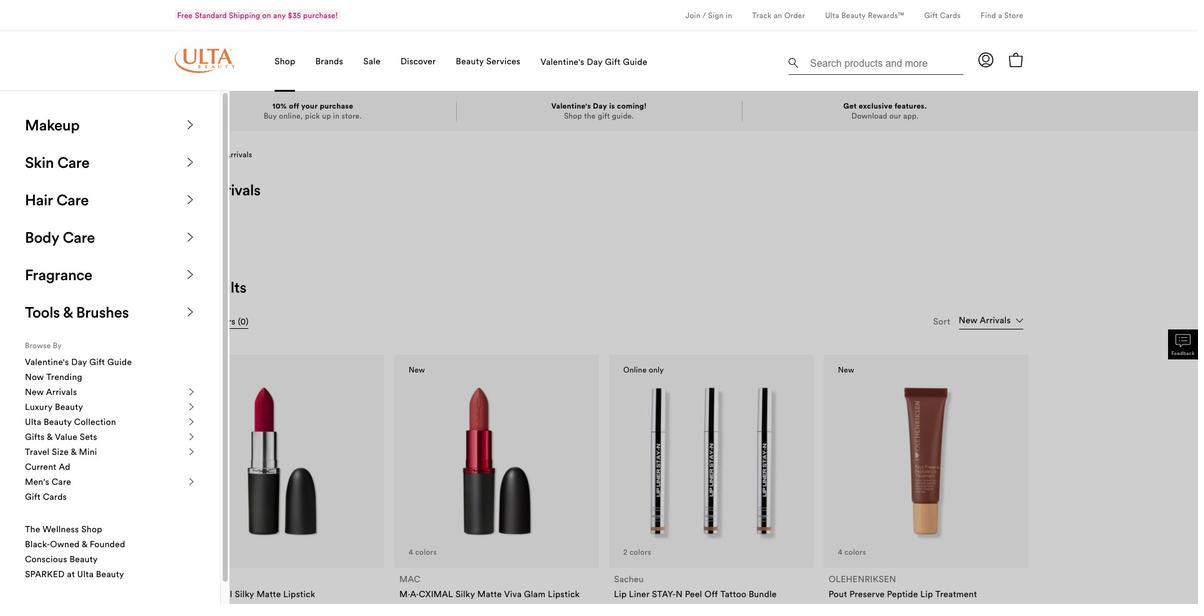 Task type: locate. For each thing, give the bounding box(es) containing it.
1 vertical spatial valentine's day gift guide link
[[25, 356, 195, 368]]

2 vertical spatial ulta
[[77, 569, 94, 580]]

valentine's right services
[[541, 56, 585, 67]]

1 horizontal spatial shop
[[275, 55, 295, 66]]

region
[[0, 91, 1198, 604]]

lip
[[614, 588, 627, 600], [920, 588, 933, 600]]

0 horizontal spatial 4
[[409, 547, 413, 557]]

1 horizontal spatial lipstick
[[548, 588, 580, 600]]

matte
[[257, 588, 281, 600], [477, 588, 502, 600]]

matte right m·a·cximal
[[257, 588, 281, 600]]

None search field
[[789, 47, 964, 77]]

$35
[[288, 10, 301, 20]]

home link
[[175, 150, 196, 161]]

ad
[[59, 461, 70, 472]]

get exclusive features. download our app.
[[843, 101, 927, 120]]

0 horizontal spatial ulta
[[25, 416, 41, 427]]

feedback
[[1172, 350, 1195, 356]]

store.
[[342, 111, 362, 120]]

now
[[25, 371, 44, 383]]

0 vertical spatial valentine's
[[541, 56, 585, 67]]

ulta
[[825, 10, 839, 20], [25, 416, 41, 427], [77, 569, 94, 580]]

0 vertical spatial new arrivals
[[207, 150, 252, 159]]

2 colors
[[623, 547, 651, 557]]

day for valentine's day gift guide
[[587, 56, 603, 67]]

silky inside the mac m·a·cximal silky matte viva glam lipstick
[[456, 588, 475, 600]]

shop left the
[[564, 111, 582, 120]]

trending
[[46, 371, 82, 383]]

valentine's up the
[[551, 101, 591, 110]]

withiconright image
[[185, 120, 195, 130], [185, 157, 195, 167], [185, 195, 195, 205], [185, 232, 195, 242], [185, 270, 195, 280], [185, 307, 195, 317], [188, 388, 195, 396], [188, 403, 195, 411], [188, 418, 195, 426], [188, 433, 195, 441], [188, 448, 195, 456], [188, 478, 195, 486]]

withiconright image inside the fragrance dropdown button
[[185, 270, 195, 280]]

shop left brands
[[275, 55, 295, 66]]

valentine's inside valentine's day gift guide now trending
[[25, 356, 69, 368]]

withiconright image inside gifts & value sets dropdown button
[[188, 433, 195, 441]]

care right skin
[[57, 153, 90, 172]]

guide up now trending link
[[107, 356, 132, 368]]

2 vertical spatial valentine's
[[25, 356, 69, 368]]

2 horizontal spatial ulta
[[825, 10, 839, 20]]

black-
[[25, 539, 50, 550]]

lip right peptide
[[920, 588, 933, 600]]

guide for valentine's day gift guide
[[623, 56, 647, 67]]

sale button
[[363, 31, 381, 91]]

arrivals
[[225, 150, 252, 159], [209, 180, 261, 199], [46, 386, 77, 398]]

colors
[[204, 547, 226, 557], [415, 547, 437, 557], [630, 547, 651, 557], [845, 547, 866, 557]]

luxury beauty
[[25, 401, 83, 412]]

withiconright image inside hair care 'dropdown button'
[[185, 195, 195, 205]]

4 for olehenriksen
[[838, 547, 843, 557]]

1 horizontal spatial lip
[[920, 588, 933, 600]]

37 colors
[[194, 547, 226, 557]]

0 vertical spatial in
[[726, 10, 732, 20]]

1 horizontal spatial guide
[[623, 56, 647, 67]]

luxury beauty button
[[25, 401, 195, 413]]

peptide
[[887, 588, 918, 600]]

day up trending
[[71, 356, 87, 368]]

0 horizontal spatial 4 colors
[[409, 547, 437, 557]]

new arrivals down home link at the left of page
[[175, 180, 261, 199]]

shop button
[[275, 31, 295, 91]]

withiconright image inside luxury beauty dropdown button
[[188, 403, 195, 411]]

withiconright image for fragrance
[[185, 270, 195, 280]]

0 horizontal spatial cards
[[43, 491, 67, 502]]

mac m·a·cximal silky matte lipstick image
[[200, 379, 364, 543]]

1 horizontal spatial 4
[[838, 547, 843, 557]]

care right body
[[63, 228, 95, 247]]

gift cards inside gift cards link
[[25, 491, 67, 502]]

silky
[[235, 588, 254, 600], [456, 588, 475, 600]]

gift right rewards™
[[924, 10, 938, 20]]

day inside valentine's day gift guide now trending
[[71, 356, 87, 368]]

pick
[[305, 111, 320, 120]]

gift cards left find
[[924, 10, 961, 20]]

beauty up ulta beauty collection
[[55, 401, 83, 412]]

withiconright image inside men's care dropdown button
[[188, 478, 195, 486]]

bundle
[[749, 588, 777, 600]]

care inside dropdown button
[[52, 476, 71, 487]]

1 horizontal spatial ulta
[[77, 569, 94, 580]]

beauty down conscious beauty link
[[96, 569, 124, 580]]

4 for mac
[[409, 547, 413, 557]]

valentine's day gift guide link
[[541, 56, 647, 69], [25, 356, 195, 368]]

3 colors from the left
[[630, 547, 651, 557]]

lip down sacheu
[[614, 588, 627, 600]]

silky right the m·a·cximal
[[456, 588, 475, 600]]

care down ad
[[52, 476, 71, 487]]

0 horizontal spatial lip
[[614, 588, 627, 600]]

withiconright image inside tools & brushes dropdown button
[[185, 307, 195, 317]]

1 4 colors from the left
[[409, 547, 437, 557]]

valentine's day gift guide link up is
[[541, 56, 647, 69]]

2 matte from the left
[[477, 588, 502, 600]]

day
[[587, 56, 603, 67], [593, 101, 607, 110], [71, 356, 87, 368]]

care for men's care
[[52, 476, 71, 487]]

a
[[998, 10, 1002, 20]]

0 vertical spatial valentine's day gift guide link
[[541, 56, 647, 69]]

now trending link
[[25, 371, 195, 383]]

day up gift
[[593, 101, 607, 110]]

valentine's down browse by
[[25, 356, 69, 368]]

1 horizontal spatial cards
[[940, 10, 961, 20]]

Search products and more search field
[[809, 50, 960, 72]]

valentine's day gift guide link up now trending link
[[25, 356, 195, 368]]

& right "size"
[[71, 446, 77, 457]]

valentine's day gift guide now trending
[[25, 356, 132, 383]]

1 vertical spatial gift cards link
[[25, 491, 195, 503]]

brands button
[[315, 31, 343, 91]]

valentine's for valentine's day gift guide now trending
[[25, 356, 69, 368]]

ulta inside dropdown button
[[25, 416, 41, 427]]

ulta up gifts
[[25, 416, 41, 427]]

2 vertical spatial day
[[71, 356, 87, 368]]

1 horizontal spatial in
[[726, 10, 732, 20]]

gift cards link down men's care dropdown button
[[25, 491, 195, 503]]

347 results
[[175, 278, 246, 296]]

men's
[[25, 476, 49, 487]]

colors up olehenriksen on the right of the page
[[845, 547, 866, 557]]

valentine's for valentine's day gift guide
[[541, 56, 585, 67]]

day inside valentine's day is coming! shop the gift guide.
[[593, 101, 607, 110]]

0 horizontal spatial in
[[333, 111, 340, 120]]

lipstick
[[283, 588, 315, 600], [548, 588, 580, 600]]

4 up mac
[[409, 547, 413, 557]]

347
[[175, 278, 199, 296]]

store
[[1004, 10, 1023, 20]]

valentine's day gift guide
[[541, 56, 647, 67]]

valentine's
[[541, 56, 585, 67], [551, 101, 591, 110], [25, 356, 69, 368]]

gift down men's on the bottom of page
[[25, 491, 41, 502]]

colors for sacheu lip liner stay-n peel off tattoo bundle
[[630, 547, 651, 557]]

&
[[63, 303, 73, 321], [47, 431, 53, 442], [71, 446, 77, 457], [82, 539, 87, 550]]

2 4 colors from the left
[[838, 547, 866, 557]]

beauty services button
[[456, 31, 521, 91]]

0 horizontal spatial gift cards link
[[25, 491, 195, 503]]

valentine's inside valentine's day is coming! shop the gift guide.
[[551, 101, 591, 110]]

olehenriksen pout preserve peptide lip treatment image
[[844, 379, 1008, 543]]

ulta right at
[[77, 569, 94, 580]]

1 horizontal spatial gift cards
[[924, 10, 961, 20]]

sparked
[[25, 569, 65, 580]]

log in to your ulta account image
[[979, 52, 993, 67]]

get
[[843, 101, 857, 110]]

colors right 37
[[204, 547, 226, 557]]

mac
[[399, 573, 421, 585]]

2 horizontal spatial shop
[[564, 111, 582, 120]]

new
[[207, 150, 223, 159], [175, 180, 206, 199], [409, 365, 425, 374], [838, 365, 854, 374], [25, 386, 44, 398]]

2 vertical spatial arrivals
[[46, 386, 77, 398]]

ulta beauty rewards™
[[825, 10, 904, 20]]

is
[[609, 101, 615, 110]]

colors right 2
[[630, 547, 651, 557]]

gift up now trending link
[[89, 356, 105, 368]]

m·a·cximal
[[399, 588, 453, 600]]

0 horizontal spatial valentine's day gift guide link
[[25, 356, 195, 368]]

ulta right order
[[825, 10, 839, 20]]

1 horizontal spatial gift cards link
[[924, 10, 961, 22]]

our
[[890, 111, 901, 120]]

shop inside valentine's day is coming! shop the gift guide.
[[564, 111, 582, 120]]

new arrivals
[[207, 150, 252, 159], [175, 180, 261, 199], [25, 386, 77, 398]]

1 vertical spatial cards
[[43, 491, 67, 502]]

0 vertical spatial gift cards link
[[924, 10, 961, 22]]

beauty
[[842, 10, 866, 20], [456, 55, 484, 66], [55, 401, 83, 412], [44, 416, 72, 427], [70, 554, 98, 565], [96, 569, 124, 580]]

cards
[[940, 10, 961, 20], [43, 491, 67, 502]]

1 vertical spatial arrivals
[[209, 180, 261, 199]]

0 vertical spatial cards
[[940, 10, 961, 20]]

10% off your purchase buy online, pick up in store.
[[264, 101, 362, 120]]

1 vertical spatial ulta
[[25, 416, 41, 427]]

0 horizontal spatial matte
[[257, 588, 281, 600]]

lipstick inside the mac m·a·cximal silky matte viva glam lipstick
[[548, 588, 580, 600]]

1 lip from the left
[[614, 588, 627, 600]]

n
[[676, 588, 683, 600]]

2 vertical spatial shop
[[81, 524, 102, 535]]

0 horizontal spatial shop
[[81, 524, 102, 535]]

ulta for ulta beauty rewards™
[[825, 10, 839, 20]]

1 horizontal spatial 4 colors
[[838, 547, 866, 557]]

withiconright image inside ulta beauty collection dropdown button
[[188, 418, 195, 426]]

beauty left services
[[456, 55, 484, 66]]

withiconright image inside makeup dropdown button
[[185, 120, 195, 130]]

1 vertical spatial in
[[333, 111, 340, 120]]

an
[[774, 10, 782, 20]]

colors up mac
[[415, 547, 437, 557]]

& right owned
[[82, 539, 87, 550]]

day up valentine's day is coming! shop the gift guide.
[[587, 56, 603, 67]]

withiconright image for body care
[[185, 232, 195, 242]]

current ad
[[25, 461, 70, 472]]

download
[[852, 111, 887, 120]]

valentine's day is coming! shop the gift guide.
[[551, 101, 647, 120]]

0 vertical spatial ulta
[[825, 10, 839, 20]]

founded
[[90, 539, 125, 550]]

gift cards link left find
[[924, 10, 961, 22]]

withiconright image for ulta beauty collection
[[188, 418, 195, 426]]

shop up 'founded'
[[81, 524, 102, 535]]

in right the up
[[333, 111, 340, 120]]

skin care button
[[25, 153, 195, 172]]

withiconright image inside new arrivals dropdown button
[[188, 388, 195, 396]]

0 vertical spatial guide
[[623, 56, 647, 67]]

1 vertical spatial gift cards
[[25, 491, 67, 502]]

1 vertical spatial day
[[593, 101, 607, 110]]

gift inside valentine's day gift guide now trending
[[89, 356, 105, 368]]

care right "hair"
[[56, 190, 89, 209]]

2 lip from the left
[[920, 588, 933, 600]]

guide up coming!
[[623, 56, 647, 67]]

ulta inside button
[[825, 10, 839, 20]]

glam
[[524, 588, 546, 600]]

1 vertical spatial valentine's
[[551, 101, 591, 110]]

0 horizontal spatial lipstick
[[283, 588, 315, 600]]

withiconright image inside skin care dropdown button
[[185, 157, 195, 167]]

beauty inside dropdown button
[[55, 401, 83, 412]]

withiconright image for luxury beauty
[[188, 403, 195, 411]]

4 colors
[[409, 547, 437, 557], [838, 547, 866, 557]]

gift cards down men's care
[[25, 491, 67, 502]]

1 vertical spatial guide
[[107, 356, 132, 368]]

in right sign
[[726, 10, 732, 20]]

1 horizontal spatial matte
[[477, 588, 502, 600]]

withiconright image inside body care dropdown button
[[185, 232, 195, 242]]

0 horizontal spatial silky
[[235, 588, 254, 600]]

gift cards link
[[924, 10, 961, 22], [25, 491, 195, 503]]

preserve
[[850, 588, 885, 600]]

matte left viva
[[477, 588, 502, 600]]

0 vertical spatial day
[[587, 56, 603, 67]]

withiconright image inside travel size & mini dropdown button
[[188, 448, 195, 456]]

join / sign in button
[[686, 0, 732, 31]]

guide inside valentine's day gift guide now trending
[[107, 356, 132, 368]]

services
[[486, 55, 521, 66]]

gift cards for gift cards link to the bottom
[[25, 491, 67, 502]]

liner
[[629, 588, 650, 600]]

purchase!
[[303, 10, 338, 20]]

0 horizontal spatial gift cards
[[25, 491, 67, 502]]

2 vertical spatial new arrivals
[[25, 386, 77, 398]]

guide for valentine's day gift guide now trending
[[107, 356, 132, 368]]

2 silky from the left
[[456, 588, 475, 600]]

0 horizontal spatial guide
[[107, 356, 132, 368]]

2 colors from the left
[[415, 547, 437, 557]]

makeup button
[[25, 115, 195, 134]]

silky right m·a·cximal
[[235, 588, 254, 600]]

app.
[[903, 111, 919, 120]]

new inside dropdown button
[[25, 386, 44, 398]]

gift cards
[[924, 10, 961, 20], [25, 491, 67, 502]]

travel size & mini
[[25, 446, 97, 457]]

4 colors up olehenriksen on the right of the page
[[838, 547, 866, 557]]

2 lipstick from the left
[[548, 588, 580, 600]]

1 vertical spatial shop
[[564, 111, 582, 120]]

ulta beauty collection button
[[25, 416, 195, 428]]

any
[[273, 10, 286, 20]]

collection
[[74, 416, 116, 427]]

0 vertical spatial gift cards
[[924, 10, 961, 20]]

new arrivals right home
[[207, 150, 252, 159]]

new arrivals up the luxury beauty
[[25, 386, 77, 398]]

lip inside olehenriksen pout preserve peptide lip treatment
[[920, 588, 933, 600]]

1 4 from the left
[[409, 547, 413, 557]]

4 colors up mac
[[409, 547, 437, 557]]

4
[[409, 547, 413, 557], [838, 547, 843, 557]]

hair care
[[25, 190, 89, 209]]

cards left find
[[940, 10, 961, 20]]

0 vertical spatial shop
[[275, 55, 295, 66]]

at
[[67, 569, 75, 580]]

beauty down the luxury beauty
[[44, 416, 72, 427]]

go to ulta beauty homepage image
[[175, 49, 235, 73]]

1 horizontal spatial silky
[[456, 588, 475, 600]]

4 colors from the left
[[845, 547, 866, 557]]

2 4 from the left
[[838, 547, 843, 557]]

cards down men's care
[[43, 491, 67, 502]]

4 up olehenriksen on the right of the page
[[838, 547, 843, 557]]



Task type: vqa. For each thing, say whether or not it's contained in the screenshot.


Task type: describe. For each thing, give the bounding box(es) containing it.
withiconright image for hair care
[[185, 195, 195, 205]]

sale
[[363, 55, 381, 66]]

withiconright image for tools & brushes
[[185, 307, 195, 317]]

valentine's for valentine's day is coming! shop the gift guide.
[[551, 101, 591, 110]]

& inside the wellness shop black-owned & founded conscious beauty sparked at ulta beauty
[[82, 539, 87, 550]]

4 colors for olehenriksen
[[838, 547, 866, 557]]

4 colors for mac
[[409, 547, 437, 557]]

track an order link
[[752, 10, 805, 22]]

men's care button
[[25, 476, 195, 488]]

body care button
[[25, 228, 195, 247]]

gifts & value sets button
[[25, 431, 195, 443]]

coming!
[[617, 101, 647, 110]]

by
[[53, 341, 62, 350]]

withiconright image for men's care
[[188, 478, 195, 486]]

beauty left rewards™
[[842, 10, 866, 20]]

purchase
[[320, 101, 353, 110]]

find a store link
[[981, 10, 1023, 22]]

beauty up at
[[70, 554, 98, 565]]

travel
[[25, 446, 50, 457]]

gift
[[598, 111, 610, 120]]

in inside "10% off your purchase buy online, pick up in store."
[[333, 111, 340, 120]]

up
[[322, 111, 331, 120]]

track
[[752, 10, 772, 20]]

/
[[703, 10, 706, 20]]

current ad link
[[25, 461, 195, 473]]

your
[[301, 101, 318, 110]]

gift up is
[[605, 56, 621, 67]]

sacheu lip liner stay-n peel off tattoo bundle
[[614, 573, 777, 600]]

hair
[[25, 190, 53, 209]]

conscious
[[25, 554, 67, 565]]

body
[[25, 228, 59, 247]]

only
[[649, 365, 664, 374]]

travel size & mini button
[[25, 446, 195, 458]]

exclusive
[[859, 101, 893, 110]]

sort
[[933, 316, 951, 327]]

men's care
[[25, 476, 71, 487]]

mini
[[79, 446, 97, 457]]

buy
[[264, 111, 277, 120]]

37
[[194, 547, 202, 557]]

tools
[[25, 303, 60, 321]]

brands
[[315, 55, 343, 66]]

makeup
[[25, 115, 80, 134]]

the
[[25, 524, 40, 535]]

beauty services
[[456, 55, 521, 66]]

conscious beauty link
[[25, 553, 195, 565]]

care for body care
[[63, 228, 95, 247]]

withiconright image for new arrivals
[[188, 388, 195, 396]]

region containing makeup
[[0, 91, 1198, 604]]

1 horizontal spatial valentine's day gift guide link
[[541, 56, 647, 69]]

sacheu
[[614, 573, 644, 585]]

results
[[202, 278, 246, 296]]

cards inside shop element
[[43, 491, 67, 502]]

sets
[[80, 431, 97, 442]]

size
[[52, 446, 69, 457]]

owned
[[50, 539, 80, 550]]

care for skin care
[[57, 153, 90, 172]]

day for valentine's day is coming! shop the gift guide.
[[593, 101, 607, 110]]

2
[[623, 547, 628, 557]]

brushes
[[76, 303, 129, 321]]

off
[[289, 101, 299, 110]]

shop inside the wellness shop black-owned & founded conscious beauty sparked at ulta beauty
[[81, 524, 102, 535]]

beauty inside dropdown button
[[44, 416, 72, 427]]

0 vertical spatial arrivals
[[225, 150, 252, 159]]

arrivals inside dropdown button
[[46, 386, 77, 398]]

browse by
[[25, 341, 62, 350]]

10%
[[272, 101, 287, 110]]

sacheu lip liner stay-n peel off tattoo bundle image
[[630, 379, 793, 543]]

1 vertical spatial new arrivals
[[175, 180, 261, 199]]

ulta inside the wellness shop black-owned & founded conscious beauty sparked at ulta beauty
[[77, 569, 94, 580]]

order
[[784, 10, 805, 20]]

m·a·cximal
[[185, 588, 232, 600]]

withiconright image for gifts & value sets
[[188, 433, 195, 441]]

skin
[[25, 153, 54, 172]]

fragrance button
[[25, 265, 195, 284]]

stay-
[[652, 588, 676, 600]]

tools & brushes button
[[25, 303, 195, 321]]

peel
[[685, 588, 702, 600]]

day for valentine's day gift guide now trending
[[71, 356, 87, 368]]

find
[[981, 10, 996, 20]]

m·a·cximal silky matte lipstick
[[185, 588, 315, 600]]

ulta for ulta beauty collection
[[25, 416, 41, 427]]

shop element
[[0, 91, 1198, 604]]

wellness
[[43, 524, 79, 535]]

colors for olehenriksen pout preserve peptide lip treatment
[[845, 547, 866, 557]]

browse
[[25, 341, 51, 350]]

& right the tools
[[63, 303, 73, 321]]

the wellness shop black-owned & founded conscious beauty sparked at ulta beauty
[[25, 524, 128, 580]]

ulta beauty collection
[[25, 416, 116, 427]]

mac m·a·cximal silky matte viva glam lipstick image
[[415, 379, 579, 543]]

care for hair care
[[56, 190, 89, 209]]

colors for mac m·a·cximal silky matte viva glam lipstick
[[415, 547, 437, 557]]

online
[[623, 365, 647, 374]]

hair care button
[[25, 190, 195, 209]]

withiconright image for travel size & mini
[[188, 448, 195, 456]]

withiconright image for makeup
[[185, 120, 195, 130]]

join
[[686, 10, 701, 20]]

new arrivals inside new arrivals dropdown button
[[25, 386, 77, 398]]

home
[[175, 150, 196, 159]]

1 lipstick from the left
[[283, 588, 315, 600]]

viva
[[504, 588, 522, 600]]

standard
[[195, 10, 227, 20]]

free
[[177, 10, 193, 20]]

mac m·a·cximal silky matte viva glam lipstick
[[399, 573, 580, 600]]

1 silky from the left
[[235, 588, 254, 600]]

& right gifts
[[47, 431, 53, 442]]

luxury
[[25, 401, 53, 412]]

current
[[25, 461, 56, 472]]

withiconright image for skin care
[[185, 157, 195, 167]]

gifts & value sets
[[25, 431, 100, 442]]

value
[[55, 431, 77, 442]]

on
[[262, 10, 271, 20]]

in inside join / sign in button
[[726, 10, 732, 20]]

rewards™
[[868, 10, 904, 20]]

0 items in bag image
[[1008, 52, 1023, 67]]

matte inside the mac m·a·cximal silky matte viva glam lipstick
[[477, 588, 502, 600]]

free standard shipping on any $35 purchase!
[[177, 10, 338, 20]]

messages bubble square menu image
[[1176, 333, 1191, 348]]

1 matte from the left
[[257, 588, 281, 600]]

gift cards for gift cards link to the right
[[924, 10, 961, 20]]

lip inside sacheu lip liner stay-n peel off tattoo bundle
[[614, 588, 627, 600]]

1 colors from the left
[[204, 547, 226, 557]]

the wellness shop link
[[25, 523, 195, 535]]

body care
[[25, 228, 95, 247]]



